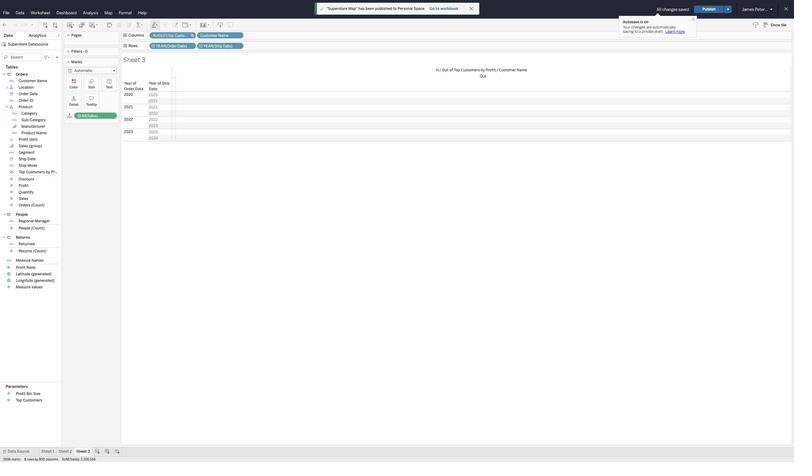 Task type: describe. For each thing, give the bounding box(es) containing it.
"superstore
[[327, 7, 348, 11]]

Ken Heidel, Customer Name. Press Space to toggle selection. Press Escape to go back to the left margin. Use arrow keys to navigate headers text field
[[519, 79, 520, 92]]

Mark Van Huff, Customer Name. Press Space to toggle selection. Press Escape to go back to the left margin. Use arrow keys to navigate headers text field
[[563, 79, 564, 92]]

regional manager
[[19, 219, 50, 224]]

draft
[[377, 7, 385, 11]]

2021, Year of Order Date. Press Space to toggle selection. Press Escape to go back to the left margin. Use arrow keys to navigate headers text field
[[122, 104, 147, 116]]

Ken Brennan, Customer Name. Press Space to toggle selection. Press Escape to go back to the left margin. Use arrow keys to navigate headers text field
[[517, 79, 518, 92]]

null detail image
[[67, 113, 72, 118]]

orders (count)
[[19, 203, 45, 208]]

sales for sales (group)
[[19, 144, 28, 148]]

format
[[119, 11, 132, 15]]

workbook
[[441, 7, 459, 11]]

Paul Stevenson, Customer Name. Press Space to toggle selection. Press Escape to go back to the left margin. Use arrow keys to navigate headers text field
[[641, 79, 642, 92]]

your
[[624, 25, 631, 29]]

show me
[[772, 23, 787, 27]]

Chloris Kastensmidt, Customer Name. Press Space to toggle selection. Press Escape to go back to the left margin. Use arrow keys to navigate headers text field
[[288, 79, 289, 92]]

learn
[[666, 29, 676, 34]]

Andrew Roberts, Customer Name. Press Space to toggle selection. Press Escape to go back to the left margin. Use arrow keys to navigate headers text field
[[201, 79, 202, 92]]

discount
[[19, 177, 34, 182]]

profit for profit
[[19, 184, 28, 188]]

1 / from the left
[[440, 67, 442, 72]]

ratio
[[26, 266, 36, 270]]

Anthony O'Donnell, Customer Name. Press Space to toggle selection. Press Escape to go back to the left margin. Use arrow keys to navigate headers text field
[[216, 79, 217, 92]]

1 vertical spatial customer
[[499, 67, 517, 72]]

Olvera Toch, Customer Name. Press Space to toggle selection. Press Escape to go back to the left margin. Use arrow keys to navigate headers text field
[[629, 79, 630, 92]]

sum(sales)
[[78, 114, 98, 118]]

2023, Year of Order Date. Press Space to toggle selection. Press Escape to go back to the left margin. Use arrow keys to navigate headers text field
[[122, 129, 147, 141]]

Joy Smith, Customer Name. Press Space to toggle selection. Press Escape to go back to the left margin. Use arrow keys to navigate headers text field
[[488, 79, 489, 92]]

Tamara Willingham, Customer Name. Press Space to toggle selection. Press Escape to go back to the left margin. Use arrow keys to navigate headers text field
[[745, 79, 746, 92]]

Aaron Bergman, Customer Name. Press Space to toggle selection. Press Escape to go back to the left margin. Use arrow keys to navigate headers text field
[[176, 79, 177, 92]]

Michelle Lonsdale, Customer Name. Press Space to toggle selection. Press Escape to go back to the left margin. Use arrow keys to navigate headers text field
[[592, 79, 593, 92]]

Nicole Brennan, Customer Name. Press Space to toggle selection. Press Escape to go back to the left margin. Use arrow keys to navigate headers text field
[[621, 79, 622, 92]]

superstore datasource
[[8, 42, 48, 47]]

changes for all
[[663, 7, 678, 12]]

Annie Zypern, Customer Name. Press Space to toggle selection. Press Escape to go back to the left margin. Use arrow keys to navigate headers text field
[[213, 79, 214, 92]]

Peter Fuller, Customer Name. Press Space to toggle selection. Press Escape to go back to the left margin. Use arrow keys to navigate headers text field
[[649, 79, 650, 92]]

Rick Wilson, Customer Name. Press Space to toggle selection. Press Escape to go back to the left margin. Use arrow keys to navigate headers text field
[[670, 79, 671, 92]]

filters · 0
[[71, 49, 88, 54]]

Corey-Lock, Customer Name. Press Space to toggle selection. Press Escape to go back to the left margin. Use arrow keys to navigate headers text field
[[311, 79, 311, 92]]

all changes saved
[[657, 7, 690, 12]]

duplicate image
[[79, 22, 85, 28]]

In, In / Out of Top Customers by Profit. Press Space to toggle selection. Press Escape to go back to the left margin. Use arrow keys to navigate headers text field
[[172, 73, 176, 79]]

sheet left the "2" in the left bottom of the page
[[59, 450, 69, 454]]

year(order
[[156, 44, 177, 48]]

is
[[641, 20, 644, 24]]

tables
[[6, 65, 18, 70]]

customers up out, in / out of top customers by profit. press space to toggle selection. press escape to go back to the left margin. use arrow keys to navigate headers 'text box'
[[462, 67, 480, 72]]

been
[[366, 7, 375, 11]]

download image
[[218, 22, 224, 28]]

on
[[645, 20, 649, 24]]

top for top customers
[[16, 399, 22, 403]]

Tony Molinari, Customer Name. Press Space to toggle selection. Press Escape to go back to the left margin. Use arrow keys to navigate headers text field
[[768, 79, 769, 92]]

year(ship
[[204, 44, 222, 48]]

1
[[53, 450, 54, 454]]

pause auto updates image
[[52, 22, 59, 28]]

names
[[32, 259, 44, 263]]

james peterson
[[743, 7, 772, 12]]

Pete Takahito, Customer Name. Press Space to toggle selection. Press Escape to go back to the left margin. Use arrow keys to navigate headers text field
[[647, 79, 648, 92]]

rows
[[129, 44, 138, 48]]

Roy Skaria, Customer Name. Press Space to toggle selection. Press Escape to go back to the left margin. Use arrow keys to navigate headers text field
[[687, 79, 688, 92]]

sum(sales): 2,326,534
[[62, 458, 96, 462]]

orders for orders (count)
[[19, 203, 30, 208]]

in / out of top customers by profit  /  customer name
[[436, 67, 528, 72]]

date for ship date
[[27, 157, 36, 161]]

"superstore map" has been published to personal space
[[327, 7, 425, 11]]

Dorothy Badders, Customer Name. Press Space to toggle selection. Press Escape to go back to the left margin. Use arrow keys to navigate headers text field
[[358, 79, 359, 92]]

Filia McAdams, Customer Name. Press Space to toggle selection. Press Escape to go back to the left margin. Use arrow keys to navigate headers text field
[[392, 79, 393, 92]]

Kelly Williams, Customer Name. Press Space to toggle selection. Press Escape to go back to the left margin. Use arrow keys to navigate headers text field
[[516, 79, 517, 92]]

Darren Powers, Customer Name. Press Space to toggle selection. Press Escape to go back to the left margin. Use arrow keys to navigate headers text field
[[329, 79, 330, 92]]

Stuart Calhoun, Customer Name. Press Space to toggle selection. Press Escape to go back to the left margin. Use arrow keys to navigate headers text field
[[734, 79, 735, 92]]

Gary Hwang, Customer Name. Press Space to toggle selection. Press Escape to go back to the left margin. Use arrow keys to navigate headers text field
[[403, 79, 404, 92]]

Matt Connell, Customer Name. Press Space to toggle selection. Press Escape to go back to the left margin. Use arrow keys to navigate headers text field
[[569, 79, 570, 92]]

orders for orders
[[16, 72, 28, 77]]

James Galang, Customer Name. Press Space to toggle selection. Press Escape to go back to the left margin. Use arrow keys to navigate headers text field
[[441, 79, 442, 92]]

automatic
[[74, 69, 93, 73]]

John Grady, Customer Name. Press Space to toggle selection. Press Escape to go back to the left margin. Use arrow keys to navigate headers text field
[[476, 79, 477, 92]]

personal
[[398, 7, 413, 11]]

swap rows and columns image
[[107, 22, 113, 28]]

Monica Federle, Customer Name. Press Space to toggle selection. Press Escape to go back to the left margin. Use arrow keys to navigate headers text field
[[603, 79, 604, 92]]

Carlos Meador, Customer Name. Press Space to toggle selection. Press Escape to go back to the left margin. Use arrow keys to navigate headers text field
[[274, 79, 275, 92]]

sheet 1
[[41, 450, 54, 454]]

2596 marks
[[3, 458, 21, 462]]

by for 800
[[35, 458, 38, 462]]

0 horizontal spatial map
[[105, 11, 113, 15]]

sub-category
[[21, 118, 46, 122]]

0
[[85, 49, 88, 54]]

Thomas Boland, Customer Name. Press Space to toggle selection. Press Escape to go back to the left margin. Use arrow keys to navigate headers text field
[[753, 79, 754, 92]]

Helen Wasserman, Customer Name. Press Space to toggle selection. Press Escape to go back to the left margin. Use arrow keys to navigate headers text field
[[430, 79, 431, 92]]

Justin Deggeller, Customer Name. Press Space to toggle selection. Press Escape to go back to the left margin. Use arrow keys to navigate headers text field
[[494, 79, 495, 92]]

help
[[138, 11, 147, 15]]

Steven Roelle, Customer Name. Press Space to toggle selection. Press Escape to go back to the left margin. Use arrow keys to navigate headers text field
[[731, 79, 732, 92]]

Rob Williams, Customer Name. Press Space to toggle selection. Press Escape to go back to the left margin. Use arrow keys to navigate headers text field
[[674, 79, 675, 92]]

Becky Pak, Customer Name. Press Space to toggle selection. Press Escape to go back to the left margin. Use arrow keys to navigate headers text field
[[234, 79, 235, 92]]

to for saving
[[635, 29, 639, 34]]

Tonja Turnell, Customer Name. Press Space to toggle selection. Press Escape to go back to the left margin. Use arrow keys to navigate headers text field
[[767, 79, 768, 92]]

customers for top customers
[[23, 399, 42, 403]]

Gene Hale, Customer Name. Press Space to toggle selection. Press Escape to go back to the left margin. Use arrow keys to navigate headers text field
[[406, 79, 407, 92]]

private
[[642, 29, 654, 34]]

me
[[782, 23, 787, 27]]

returned
[[19, 242, 35, 247]]

Sara Luxemburg, Customer Name. Press Space to toggle selection. Press Escape to go back to the left margin. Use arrow keys to navigate headers text field
[[701, 79, 702, 92]]

profit bin size
[[16, 392, 40, 397]]

space
[[414, 7, 425, 11]]

Charles Sheldon, Customer Name. Press Space to toggle selection. Press Escape to go back to the left margin. Use arrow keys to navigate headers text field
[[287, 79, 288, 92]]

to use edit in desktop, save the workbook outside of personal space image
[[228, 22, 234, 28]]

show me button
[[762, 20, 793, 30]]

Irene Maddox, Customer Name. Press Space to toggle selection. Press Escape to go back to the left margin. Use arrow keys to navigate headers text field
[[436, 79, 437, 92]]

source
[[17, 450, 29, 454]]

Brian Derr, Customer Name. Press Space to toggle selection. Press Escape to go back to the left margin. Use arrow keys to navigate headers text field
[[259, 79, 260, 92]]

Beth Fritzler, Customer Name. Press Space to toggle selection. Press Escape to go back to the left margin. Use arrow keys to navigate headers text field
[[240, 79, 241, 92]]

Tamara Dahlen, Customer Name. Press Space to toggle selection. Press Escape to go back to the left margin. Use arrow keys to navigate headers text field
[[743, 79, 744, 92]]

1 2021, year of ship date. press space to toggle selection. press escape to go back to the left margin. use arrow keys to navigate headers text field from the top
[[147, 98, 172, 104]]

Brian Stugart, Customer Name. Press Space to toggle selection. Press Escape to go back to the left margin. Use arrow keys to navigate headers text field
[[260, 79, 261, 92]]

2 2021, year of ship date. press space to toggle selection. press escape to go back to the left margin. use arrow keys to navigate headers text field from the top
[[147, 104, 172, 110]]

people (count)
[[19, 226, 45, 231]]

worksheet
[[31, 11, 50, 15]]

a
[[640, 29, 642, 34]]

0 vertical spatial top
[[454, 67, 461, 72]]

Alice McCarthy, Customer Name. Press Space to toggle selection. Press Escape to go back to the left margin. Use arrow keys to navigate headers text field
[[193, 79, 194, 92]]

Heather Jas, Customer Name. Press Space to toggle selection. Press Escape to go back to the left margin. Use arrow keys to navigate headers text field
[[427, 79, 428, 92]]

1 horizontal spatial 3
[[142, 55, 146, 64]]

more
[[677, 29, 686, 34]]

(generated) for longitude (generated)
[[34, 279, 55, 283]]

Beth Thompson, Customer Name. Press Space to toggle selection. Press Escape to go back to the left margin. Use arrow keys to navigate headers text field
[[242, 79, 243, 92]]

Naresj Patel, Customer Name. Press Space to toggle selection. Press Escape to go back to the left margin. Use arrow keys to navigate headers text field
[[607, 79, 608, 92]]

measure for measure values
[[16, 285, 31, 290]]

people for people
[[16, 213, 28, 217]]

Sonia Cooley, Customer Name. Press Space to toggle selection. Press Escape to go back to the left margin. Use arrow keys to navigate headers text field
[[723, 79, 723, 92]]

automatically
[[653, 25, 676, 29]]

0 vertical spatial data
[[16, 11, 24, 15]]

order for order id
[[19, 98, 29, 103]]

Jesus Ocampo, Customer Name. Press Space to toggle selection. Press Escape to go back to the left margin. Use arrow keys to navigate headers text field
[[462, 79, 463, 92]]

Zuschuss Carroll, Customer Name. Press Space to toggle selection. Press Escape to go back to the left margin. Use arrow keys to navigate headers text field
[[790, 79, 791, 92]]

Doug O'Connell, Customer Name. Press Space to toggle selection. Press Escape to go back to the left margin. Use arrow keys to navigate headers text field
[[362, 79, 363, 92]]

profit for profit ratio
[[16, 266, 26, 270]]

·
[[83, 49, 84, 54]]

John Castell, Customer Name. Press Space to toggle selection. Press Escape to go back to the left margin. Use arrow keys to navigate headers text field
[[475, 79, 476, 92]]

1 vertical spatial sheet 3
[[76, 450, 90, 454]]

location
[[19, 85, 34, 90]]

Richard Bierner, Customer Name. Press Space to toggle selection. Press Escape to go back to the left margin. Use arrow keys to navigate headers text field
[[664, 79, 665, 92]]

Alyssa Crouse, Customer Name. Press Space to toggle selection. Press Escape to go back to the left margin. Use arrow keys to navigate headers text field
[[196, 79, 197, 92]]

Kean Thornton, Customer Name. Press Space to toggle selection. Press Escape to go back to the left margin. Use arrow keys to navigate headers text field
[[511, 79, 512, 92]]

Nora Paige, Customer Name. Press Space to toggle selection. Press Escape to go back to the left margin. Use arrow keys to navigate headers text field
[[626, 79, 627, 92]]

Mathew Reese, Customer Name. Press Space to toggle selection. Press Escape to go back to the left margin. Use arrow keys to navigate headers text field
[[566, 79, 567, 92]]

Mike Vittorini, Customer Name. Press Space to toggle selection. Press Escape to go back to the left margin. Use arrow keys to navigate headers text field
[[600, 79, 601, 92]]

Anthony Jacobs, Customer Name. Press Space to toggle selection. Press Escape to go back to the left margin. Use arrow keys to navigate headers text field
[[215, 79, 215, 92]]

Aimee Bixby, Customer Name. Press Space to toggle selection. Press Escape to go back to the left margin. Use arrow keys to navigate headers text field
[[182, 79, 183, 92]]

order id
[[19, 98, 33, 103]]

ship for ship date
[[19, 157, 27, 161]]

close image
[[691, 16, 697, 22]]

parameters
[[6, 385, 28, 389]]

8
[[24, 458, 26, 462]]

Maureen Fritzler, Customer Name. Press Space to toggle selection. Press Escape to go back to the left margin. Use arrow keys to navigate headers text field
[[572, 79, 573, 92]]

2,326,534
[[81, 458, 96, 462]]

profit (bin)
[[19, 138, 38, 142]]

Michael Grace, Customer Name. Press Space to toggle selection. Press Escape to go back to the left margin. Use arrow keys to navigate headers text field
[[583, 79, 584, 92]]

profit ratio
[[16, 266, 36, 270]]

Maureen Gnade, Customer Name. Press Space to toggle selection. Press Escape to go back to the left margin. Use arrow keys to navigate headers text field
[[574, 79, 575, 92]]

Nathan Cano, Customer Name. Press Space to toggle selection. Press Escape to go back to the left margin. Use arrow keys to navigate headers text field
[[612, 79, 613, 92]]

data source
[[8, 450, 29, 454]]

profit)
[[199, 34, 210, 38]]

go to workbook
[[430, 7, 459, 11]]

Rick Bensley, Customer Name. Press Space to toggle selection. Press Escape to go back to the left margin. Use arrow keys to navigate headers text field
[[666, 79, 667, 92]]

superstore map
[[390, 6, 428, 12]]

Sue Ann Reed, Customer Name. Press Space to toggle selection. Press Escape to go back to the left margin. Use arrow keys to navigate headers text field
[[736, 79, 737, 92]]

color
[[70, 85, 78, 89]]

Frank Hawley, Customer Name. Press Space to toggle selection. Press Escape to go back to the left margin. Use arrow keys to navigate headers text field
[[395, 79, 396, 92]]

Katharine Harms, Customer Name. Press Space to toggle selection. Press Escape to go back to the left margin. Use arrow keys to navigate headers text field
[[503, 79, 504, 92]]

sort ascending image
[[116, 22, 123, 28]]

2 vertical spatial data
[[8, 450, 16, 454]]

highlight image
[[152, 22, 159, 28]]

show
[[772, 23, 781, 27]]

draft.
[[655, 29, 664, 34]]

(count) for people (count)
[[31, 226, 45, 231]]

Kean Nguyen, Customer Name. Press Space to toggle selection. Press Escape to go back to the left margin. Use arrow keys to navigate headers text field
[[510, 79, 510, 92]]

measure for measure names
[[16, 259, 31, 263]]

sales for sales
[[19, 197, 28, 201]]

Aleksandra Gannaway, Customer Name. Press Space to toggle selection. Press Escape to go back to the left margin. Use arrow keys to navigate headers text field
[[190, 79, 191, 92]]

mode
[[27, 164, 37, 168]]

bin
[[26, 392, 32, 397]]

Andrew Allen, Customer Name. Press Space to toggle selection. Press Escape to go back to the left margin. Use arrow keys to navigate headers text field
[[199, 79, 200, 92]]

Carl Weiss, Customer Name. Press Space to toggle selection. Press Escape to go back to the left margin. Use arrow keys to navigate headers text field
[[273, 79, 274, 92]]

pages
[[71, 33, 82, 38]]

has
[[359, 7, 365, 11]]

Seth Vernon, Customer Name. Press Space to toggle selection. Press Escape to go back to the left margin. Use arrow keys to navigate headers text field
[[712, 79, 713, 92]]

2022, Year of Ship Date. Press Space to toggle selection. Press Escape to go back to the left margin. Use arrow keys to navigate headers text field
[[147, 116, 172, 123]]

1 horizontal spatial replay animation image
[[30, 23, 34, 27]]

customers for in/out(top customers by profit)
[[175, 34, 194, 38]]

to for published
[[394, 7, 397, 11]]

Max Engle, Customer Name. Press Space to toggle selection. Press Escape to go back to the left margin. Use arrow keys to navigate headers text field
[[575, 79, 576, 92]]

ship mode
[[19, 164, 37, 168]]

ship date
[[19, 157, 36, 161]]

1 horizontal spatial map
[[418, 6, 428, 12]]

Hallie Redmond, Customer Name. Press Space to toggle selection. Press Escape to go back to the left margin. Use arrow keys to navigate headers text field
[[420, 79, 421, 92]]

800
[[39, 458, 45, 462]]

peterson
[[756, 7, 772, 12]]

Harold Ryan, Customer Name. Press Space to toggle selection. Press Escape to go back to the left margin. Use arrow keys to navigate headers text field
[[424, 79, 424, 92]]

returns (count)
[[19, 249, 47, 254]]

format workbook image
[[172, 22, 179, 28]]

sum(sales):
[[62, 458, 80, 462]]

Lena Cacioppo, Customer Name. Press Space to toggle selection. Press Escape to go back to the left margin. Use arrow keys to navigate headers text field
[[531, 79, 532, 92]]

marks. press enter to open the view data window.. use arrow keys to navigate data visualization elements. image
[[172, 92, 792, 142]]

dashboard
[[57, 11, 77, 15]]

Nicole Hansen, Customer Name. Press Space to toggle selection. Press Escape to go back to the left margin. Use arrow keys to navigate headers text field
[[623, 79, 624, 92]]

top customers
[[16, 399, 42, 403]]

1 horizontal spatial customer name
[[201, 34, 229, 38]]

Frank Carlisle, Customer Name. Press Space to toggle selection. Press Escape to go back to the left margin. Use arrow keys to navigate headers text field
[[393, 79, 394, 92]]

rows
[[27, 458, 34, 462]]

sub-
[[21, 118, 30, 122]]

customers for top customers by profit
[[26, 170, 45, 175]]

Herbert Flentye, Customer Name. Press Space to toggle selection. Press Escape to go back to the left margin. Use arrow keys to navigate headers text field
[[433, 79, 434, 92]]

(count) for returns (count)
[[33, 249, 47, 254]]



Task type: vqa. For each thing, say whether or not it's contained in the screenshot.
THE TEST WORKBOOK link
no



Task type: locate. For each thing, give the bounding box(es) containing it.
(generated) for latitude (generated)
[[31, 272, 52, 277]]

superstore up "search" text field
[[8, 42, 27, 47]]

returns up returned
[[16, 236, 30, 240]]

date)
[[178, 44, 187, 48], [223, 44, 233, 48]]

text
[[106, 85, 113, 89]]

Bart Watters, Customer Name. Press Space to toggle selection. Press Escape to go back to the left margin. Use arrow keys to navigate headers text field
[[232, 79, 233, 92]]

ship down segment
[[19, 157, 27, 161]]

(count) up regional manager
[[31, 203, 45, 208]]

0 vertical spatial customer
[[201, 34, 218, 38]]

sheet 3
[[124, 55, 146, 64], [76, 450, 90, 454]]

Tom Prescott, Customer Name. Press Space to toggle selection. Press Escape to go back to the left margin. Use arrow keys to navigate headers text field
[[765, 79, 766, 92]]

automatic button
[[66, 67, 117, 75]]

Roger Demir, Customer Name. Press Space to toggle selection. Press Escape to go back to the left margin. Use arrow keys to navigate headers text field
[[679, 79, 680, 92]]

sort descending image
[[126, 22, 133, 28]]

1 vertical spatial changes
[[632, 25, 646, 29]]

returns for returns
[[16, 236, 30, 240]]

Robert Waldorf, Customer Name. Press Space to toggle selection. Press Escape to go back to the left margin. Use arrow keys to navigate headers text field
[[678, 79, 678, 92]]

map"
[[349, 7, 358, 11]]

Eugene Hildebrand, Customer Name. Press Space to toggle selection. Press Escape to go back to the left margin. Use arrow keys to navigate headers text field
[[387, 79, 388, 92]]

0 vertical spatial 3
[[142, 55, 146, 64]]

Ivan Liston, Customer Name. Press Space to toggle selection. Press Escape to go back to the left margin. Use arrow keys to navigate headers text field
[[438, 79, 438, 92]]

category
[[21, 111, 38, 116], [30, 118, 46, 122]]

1 ship from the top
[[19, 157, 27, 161]]

your changes are automatically saving to a private draft.
[[624, 25, 676, 34]]

1 horizontal spatial changes
[[663, 7, 678, 12]]

2021, year of ship date. press space to toggle selection. press escape to go back to the left margin. use arrow keys to navigate headers text field down 2020, year of ship date. press space to toggle selection. press escape to go back to the left margin. use arrow keys to navigate headers text field
[[147, 104, 172, 110]]

category up sub-
[[21, 111, 38, 116]]

sheet down rows
[[124, 55, 141, 64]]

Kristen Hastings, Customer Name. Press Space to toggle selection. Press Escape to go back to the left margin. Use arrow keys to navigate headers text field
[[522, 79, 523, 92]]

1 horizontal spatial date)
[[223, 44, 233, 48]]

customer up 'location'
[[19, 79, 36, 83]]

Sarah Brown, Customer Name. Press Space to toggle selection. Press Escape to go back to the left margin. Use arrow keys to navigate headers text field
[[702, 79, 703, 92]]

Lena Hernandez, Customer Name. Press Space to toggle selection. Press Escape to go back to the left margin. Use arrow keys to navigate headers text field
[[533, 79, 534, 92]]

0 vertical spatial changes
[[663, 7, 678, 12]]

sheet left '1'
[[41, 450, 52, 454]]

analysis
[[83, 11, 98, 15]]

Chris McAfee, Customer Name. Press Space to toggle selection. Press Escape to go back to the left margin. Use arrow keys to navigate headers text field
[[290, 79, 291, 92]]

Liz Pelletier, Customer Name. Press Space to toggle selection. Press Escape to go back to the left margin. Use arrow keys to navigate headers text field
[[542, 79, 543, 92]]

changes for your
[[632, 25, 646, 29]]

Kunst Miller, Customer Name. Press Space to toggle selection. Press Escape to go back to the left margin. Use arrow keys to navigate headers text field
[[524, 79, 524, 92]]

Aaron Smayling, Customer Name. Press Space to toggle selection. Press Escape to go back to the left margin. Use arrow keys to navigate headers text field
[[177, 79, 178, 92]]

sheet
[[124, 55, 141, 64], [41, 450, 52, 454], [59, 450, 69, 454], [76, 450, 87, 454]]

Christine Kargatis, Customer Name. Press Space to toggle selection. Press Escape to go back to the left margin. Use arrow keys to navigate headers text field
[[294, 79, 295, 92]]

returns for returns (count)
[[19, 249, 32, 254]]

Keith Herrera, Customer Name. Press Space to toggle selection. Press Escape to go back to the left margin. Use arrow keys to navigate headers text field
[[513, 79, 514, 92]]

map
[[418, 6, 428, 12], [105, 11, 113, 15]]

date for order date
[[30, 92, 38, 96]]

data up 2596 marks at the left bottom of page
[[8, 450, 16, 454]]

Rachel Payne, Customer Name. Press Space to toggle selection. Press Escape to go back to the left margin. Use arrow keys to navigate headers text field
[[657, 79, 658, 92]]

measure values
[[16, 285, 43, 290]]

Erica Hernandez, Customer Name. Press Space to toggle selection. Press Escape to go back to the left margin. Use arrow keys to navigate headers text field
[[381, 79, 382, 92]]

marks
[[71, 60, 82, 64]]

0 vertical spatial sheet 3
[[124, 55, 146, 64]]

/ right in
[[440, 67, 442, 72]]

Mike Kennedy, Customer Name. Press Space to toggle selection. Press Escape to go back to the left margin. Use arrow keys to navigate headers text field
[[599, 79, 600, 92]]

by
[[195, 34, 199, 38], [481, 67, 485, 72], [46, 170, 50, 175], [35, 458, 38, 462]]

latitude (generated)
[[16, 272, 52, 277]]

show/hide cards image
[[200, 22, 210, 28]]

order for order date
[[19, 92, 29, 96]]

Doug Bickford, Customer Name. Press Space to toggle selection. Press Escape to go back to the left margin. Use arrow keys to navigate headers text field
[[361, 79, 362, 92]]

show labels image
[[162, 22, 169, 28]]

name down the download image
[[218, 34, 229, 38]]

Mary Zewe, Customer Name. Press Space to toggle selection. Press Escape to go back to the left margin. Use arrow keys to navigate headers text field
[[565, 79, 565, 92]]

(count) for orders (count)
[[31, 203, 45, 208]]

1 vertical spatial category
[[30, 118, 46, 122]]

autosave is on
[[624, 20, 649, 24]]

sheet 3 up sum(sales): 2,326,534
[[76, 450, 90, 454]]

superstore for superstore map
[[390, 6, 417, 12]]

collapse image
[[57, 34, 61, 38]]

0 horizontal spatial sheet 3
[[76, 450, 90, 454]]

Jason Klamczynski, Customer Name. Press Space to toggle selection. Press Escape to go back to the left margin. Use arrow keys to navigate headers text field
[[450, 79, 451, 92]]

1 vertical spatial (generated)
[[34, 279, 55, 283]]

(count) down regional manager
[[31, 226, 45, 231]]

clear sheet image
[[89, 22, 99, 28]]

0 vertical spatial people
[[16, 213, 28, 217]]

out
[[443, 67, 449, 72]]

top right of
[[454, 67, 461, 72]]

1 vertical spatial measure
[[16, 285, 31, 290]]

1 order from the top
[[19, 92, 29, 96]]

Evan Henry, Customer Name. Press Space to toggle selection. Press Escape to go back to the left margin. Use arrow keys to navigate headers text field
[[390, 79, 391, 92]]

Christopher Conant, Customer Name. Press Space to toggle selection. Press Escape to go back to the left margin. Use arrow keys to navigate headers text field
[[297, 79, 297, 92]]

2 measure from the top
[[16, 285, 31, 290]]

date) for year(order date)
[[178, 44, 187, 48]]

0 horizontal spatial /
[[440, 67, 442, 72]]

sheet 2
[[59, 450, 72, 454]]

manufacturer
[[21, 125, 45, 129]]

top customers by profit
[[19, 170, 61, 175]]

0 vertical spatial category
[[21, 111, 38, 116]]

of
[[450, 67, 454, 72]]

name up kristen hastings, customer name. press space to toggle selection. press escape to go back to the left margin. use arrow keys to navigate headers text field
[[517, 67, 528, 72]]

to left a on the right top
[[635, 29, 639, 34]]

1 vertical spatial orders
[[19, 203, 30, 208]]

measure
[[16, 259, 31, 263], [16, 285, 31, 290]]

Bryan Davis, Customer Name. Press Space to toggle selection. Press Escape to go back to the left margin. Use arrow keys to navigate headers text field
[[266, 79, 267, 92]]

longitude
[[16, 279, 33, 283]]

success image
[[320, 7, 324, 11]]

Logan Haushalter, Customer Name. Press Space to toggle selection. Press Escape to go back to the left margin. Use arrow keys to navigate headers text field
[[546, 79, 547, 92]]

changes down the autosave is on
[[632, 25, 646, 29]]

Philisse Overcash, Customer Name. Press Space to toggle selection. Press Escape to go back to the left margin. Use arrow keys to navigate headers text field
[[652, 79, 653, 92]]

Henry Goldwyn, Customer Name. Press Space to toggle selection. Press Escape to go back to the left margin. Use arrow keys to navigate headers text field
[[431, 79, 432, 92]]

regional
[[19, 219, 34, 224]]

changes inside the "your changes are automatically saving to a private draft."
[[632, 25, 646, 29]]

0 vertical spatial (count)
[[31, 203, 45, 208]]

/
[[440, 67, 442, 72], [497, 67, 499, 72]]

data guide image
[[753, 22, 760, 28]]

product for product name
[[21, 131, 35, 135]]

changes right all
[[663, 7, 678, 12]]

"superstore map" has been published to personal space alert
[[327, 6, 425, 11]]

0 horizontal spatial date)
[[178, 44, 187, 48]]

1 vertical spatial date
[[27, 157, 36, 161]]

1 vertical spatial top
[[19, 170, 25, 175]]

1 vertical spatial product
[[21, 131, 35, 135]]

Erin Ashbrook, Customer Name. Press Space to toggle selection. Press Escape to go back to the left margin. Use arrow keys to navigate headers text field
[[383, 79, 383, 92]]

people up regional
[[16, 213, 28, 217]]

to right go
[[436, 7, 440, 11]]

quantity
[[19, 190, 34, 195]]

size right bin
[[33, 392, 40, 397]]

(generated) up values in the left of the page
[[34, 279, 55, 283]]

Suzanne McNair, Customer Name. Press Space to toggle selection. Press Escape to go back to the left margin. Use arrow keys to navigate headers text field
[[742, 79, 743, 92]]

Greg Hansen, Customer Name. Press Space to toggle selection. Press Escape to go back to the left margin. Use arrow keys to navigate headers text field
[[415, 79, 416, 92]]

customer name up year(ship
[[201, 34, 229, 38]]

Ross DeVincentis, Customer Name. Press Space to toggle selection. Press Escape to go back to the left margin. Use arrow keys to navigate headers text field
[[684, 79, 685, 92]]

Yana Sorensen, Customer Name. Press Space to toggle selection. Press Escape to go back to the left margin. Use arrow keys to navigate headers text field
[[788, 79, 789, 92]]

filters
[[71, 49, 82, 54]]

people down regional
[[19, 226, 30, 231]]

Patrick Ryan, Customer Name. Press Space to toggle selection. Press Escape to go back to the left margin. Use arrow keys to navigate headers text field
[[637, 79, 637, 92]]

to
[[394, 7, 397, 11], [436, 7, 440, 11], [635, 29, 639, 34]]

Katherine Hughes, Customer Name. Press Space to toggle selection. Press Escape to go back to the left margin. Use arrow keys to navigate headers text field
[[505, 79, 506, 92]]

changes
[[663, 7, 678, 12], [632, 25, 646, 29]]

measure names
[[16, 259, 44, 263]]

to left personal
[[394, 7, 397, 11]]

james
[[743, 7, 755, 12]]

columns
[[129, 33, 144, 38]]

published
[[376, 7, 393, 11]]

top down profit bin size
[[16, 399, 22, 403]]

product up profit (bin)
[[21, 131, 35, 135]]

2 / from the left
[[497, 67, 499, 72]]

saving
[[624, 29, 634, 34]]

Nathan Mautz, Customer Name. Press Space to toggle selection. Press Escape to go back to the left margin. Use arrow keys to navigate headers text field
[[613, 79, 614, 92]]

(count) up names
[[33, 249, 47, 254]]

Karen Bern, Customer Name. Press Space to toggle selection. Press Escape to go back to the left margin. Use arrow keys to navigate headers text field
[[499, 79, 500, 92]]

new data source image
[[43, 22, 49, 28]]

Brenda Bowman, Customer Name. Press Space to toggle selection. Press Escape to go back to the left margin. Use arrow keys to navigate headers text field
[[254, 79, 255, 92]]

top for top customers by profit
[[19, 170, 25, 175]]

replay animation image
[[22, 22, 28, 28], [30, 23, 34, 27]]

new worksheet image
[[66, 22, 75, 28]]

Mick Crebagga, Customer Name. Press Space to toggle selection. Press Escape to go back to the left margin. Use arrow keys to navigate headers text field
[[596, 79, 596, 92]]

Cathy Prescott, Customer Name. Press Space to toggle selection. Press Escape to go back to the left margin. Use arrow keys to navigate headers text field
[[282, 79, 283, 92]]

1 vertical spatial people
[[19, 226, 30, 231]]

Steve Chapman, Customer Name. Press Space to toggle selection. Press Escape to go back to the left margin. Use arrow keys to navigate headers text field
[[729, 79, 730, 92]]

Darren Budd, Customer Name. Press Space to toggle selection. Press Escape to go back to the left margin. Use arrow keys to navigate headers text field
[[328, 79, 329, 92]]

customers down bin
[[23, 399, 42, 403]]

0 vertical spatial returns
[[16, 236, 30, 240]]

ship
[[19, 157, 27, 161], [19, 164, 27, 168]]

3 up 2,326,534
[[88, 450, 90, 454]]

replay animation image right the redo image
[[22, 22, 28, 28]]

Sally Knutson, Customer Name. Press Space to toggle selection. Press Escape to go back to the left margin. Use arrow keys to navigate headers text field
[[693, 79, 694, 92]]

returns down returned
[[19, 249, 32, 254]]

3 down columns
[[142, 55, 146, 64]]

0 horizontal spatial replay animation image
[[22, 22, 28, 28]]

date) down in/out(top customers by profit)
[[178, 44, 187, 48]]

fit image
[[182, 22, 192, 28]]

ship for ship mode
[[19, 164, 27, 168]]

analytics
[[29, 33, 46, 38]]

1 vertical spatial returns
[[19, 249, 32, 254]]

Cyra Reiten, Customer Name. Press Space to toggle selection. Press Escape to go back to the left margin. Use arrow keys to navigate headers text field
[[320, 79, 321, 92]]

sales (group)
[[19, 144, 42, 148]]

Rob Haberlin, Customer Name. Press Space to toggle selection. Press Escape to go back to the left margin. Use arrow keys to navigate headers text field
[[673, 79, 674, 92]]

Lindsay Williams, Customer Name. Press Space to toggle selection. Press Escape to go back to the left margin. Use arrow keys to navigate headers text field
[[537, 79, 538, 92]]

0 vertical spatial sales
[[19, 144, 28, 148]]

go to workbook link
[[430, 6, 459, 11]]

map left go
[[418, 6, 428, 12]]

1 sales from the top
[[19, 144, 28, 148]]

1 vertical spatial size
[[33, 392, 40, 397]]

(generated) up longitude (generated)
[[31, 272, 52, 277]]

0 horizontal spatial to
[[394, 7, 397, 11]]

sheet up sum(sales): 2,326,534
[[76, 450, 87, 454]]

orders down quantity
[[19, 203, 30, 208]]

Dianna Wilson, Customer Name. Press Space to toggle selection. Press Escape to go back to the left margin. Use arrow keys to navigate headers text field
[[354, 79, 355, 92]]

Brian Dahlen, Customer Name. Press Space to toggle selection. Press Escape to go back to the left margin. Use arrow keys to navigate headers text field
[[257, 79, 258, 92]]

top up discount
[[19, 170, 25, 175]]

Sibella Parks, Customer Name. Press Space to toggle selection. Press Escape to go back to the left margin. Use arrow keys to navigate headers text field
[[721, 79, 722, 92]]

2 vertical spatial top
[[16, 399, 22, 403]]

order left id
[[19, 98, 29, 103]]

Eva Jacobs, Customer Name. Press Space to toggle selection. Press Escape to go back to the left margin. Use arrow keys to navigate headers text field
[[389, 79, 390, 92]]

Bobby Odegard, Customer Name. Press Space to toggle selection. Press Escape to go back to the left margin. Use arrow keys to navigate headers text field
[[248, 79, 249, 92]]

0 vertical spatial superstore
[[390, 6, 417, 12]]

redo image
[[12, 22, 18, 28]]

order
[[19, 92, 29, 96], [19, 98, 29, 103]]

1 horizontal spatial /
[[497, 67, 499, 72]]

top
[[454, 67, 461, 72], [19, 170, 25, 175], [16, 399, 22, 403]]

Bruce Geld, Customer Name. Press Space to toggle selection. Press Escape to go back to the left margin. Use arrow keys to navigate headers text field
[[265, 79, 266, 92]]

Lindsay Castell, Customer Name. Press Space to toggle selection. Press Escape to go back to the left margin. Use arrow keys to navigate headers text field
[[536, 79, 537, 92]]

Sam Craven, Customer Name. Press Space to toggle selection. Press Escape to go back to the left margin. Use arrow keys to navigate headers text field
[[695, 79, 696, 92]]

product name
[[21, 131, 47, 135]]

to inside alert
[[394, 7, 397, 11]]

2022, Year of Ship Date. Press Space to toggle selection. Press Escape to go back to the left margin. Use arrow keys to navigate headers text field
[[147, 110, 172, 116]]

Toby Ritter, Customer Name. Press Space to toggle selection. Press Escape to go back to the left margin. Use arrow keys to navigate headers text field
[[760, 79, 761, 92]]

0 vertical spatial measure
[[16, 259, 31, 263]]

Randy Bradley, Customer Name. Press Space to toggle selection. Press Escape to go back to the left margin. Use arrow keys to navigate headers text field
[[660, 79, 661, 92]]

0 horizontal spatial customer
[[19, 79, 36, 83]]

Philip Brown, Customer Name. Press Space to toggle selection. Press Escape to go back to the left margin. Use arrow keys to navigate headers text field
[[651, 79, 651, 92]]

1 horizontal spatial customer
[[201, 34, 218, 38]]

values
[[31, 285, 43, 290]]

Cathy Armstrong, Customer Name. Press Space to toggle selection. Press Escape to go back to the left margin. Use arrow keys to navigate headers text field
[[280, 79, 281, 92]]

customer name up 'location'
[[19, 79, 47, 83]]

name up the (bin)
[[36, 131, 47, 135]]

2024, Year of Ship Date. Press Space to toggle selection. Press Escape to go back to the left margin. Use arrow keys to navigate headers text field
[[147, 135, 172, 141]]

customer name
[[201, 34, 229, 38], [19, 79, 47, 83]]

manager
[[35, 219, 50, 224]]

Dennis Bolton, Customer Name. Press Space to toggle selection. Press Escape to go back to the left margin. Use arrow keys to navigate headers text field
[[348, 79, 349, 92]]

2 ship from the top
[[19, 164, 27, 168]]

by for profit
[[46, 170, 50, 175]]

2 order from the top
[[19, 98, 29, 103]]

are
[[647, 25, 652, 29]]

0 vertical spatial date
[[30, 92, 38, 96]]

year(order date)
[[156, 44, 187, 48]]

superstore right draft
[[390, 6, 417, 12]]

profit
[[486, 67, 497, 72], [19, 138, 28, 142], [51, 170, 61, 175], [19, 184, 28, 188], [16, 266, 26, 270], [16, 392, 26, 397]]

1 horizontal spatial size
[[88, 85, 95, 89]]

2 vertical spatial (count)
[[33, 249, 47, 254]]

customers down fit image
[[175, 34, 194, 38]]

3
[[142, 55, 146, 64], [88, 450, 90, 454]]

2 date) from the left
[[223, 44, 233, 48]]

0 horizontal spatial size
[[33, 392, 40, 397]]

1 measure from the top
[[16, 259, 31, 263]]

undo image
[[2, 22, 8, 28]]

Laurel Elliston, Customer Name. Press Space to toggle selection. Press Escape to go back to the left margin. Use arrow keys to navigate headers text field
[[528, 79, 529, 92]]

Alan Shonely, Customer Name. Press Space to toggle selection. Press Escape to go back to the left margin. Use arrow keys to navigate headers text field
[[187, 79, 188, 92]]

2 horizontal spatial to
[[635, 29, 639, 34]]

order up order id
[[19, 92, 29, 96]]

Jennifer Jackson, Customer Name. Press Space to toggle selection. Press Escape to go back to the left margin. Use arrow keys to navigate headers text field
[[456, 79, 457, 92]]

1 vertical spatial 3
[[88, 450, 90, 454]]

customers down mode
[[26, 170, 45, 175]]

measure down longitude
[[16, 285, 31, 290]]

Dave Brooks, Customer Name. Press Space to toggle selection. Press Escape to go back to the left margin. Use arrow keys to navigate headers text field
[[332, 79, 333, 92]]

customer up katrina edelman, customer name. press space to toggle selection. press escape to go back to the left margin. use arrow keys to navigate headers text box
[[499, 67, 517, 72]]

2 vertical spatial customer
[[19, 79, 36, 83]]

1 vertical spatial ship
[[19, 164, 27, 168]]

Victor Preis, Customer Name. Press Space to toggle selection. Press Escape to go back to the left margin. Use arrow keys to navigate headers text field
[[781, 79, 782, 92]]

Eudokia Martin, Customer Name. Press Space to toggle selection. Press Escape to go back to the left margin. Use arrow keys to navigate headers text field
[[386, 79, 387, 92]]

Stewart Carmichael, Customer Name. Press Space to toggle selection. Press Escape to go back to the left margin. Use arrow keys to navigate headers text field
[[733, 79, 733, 92]]

date) for year(ship date)
[[223, 44, 233, 48]]

0 horizontal spatial changes
[[632, 25, 646, 29]]

0 horizontal spatial 3
[[88, 450, 90, 454]]

to inside the "your changes are automatically saving to a private draft."
[[635, 29, 639, 34]]

measure up profit ratio
[[16, 259, 31, 263]]

Susan Pistek, Customer Name. Press Space to toggle selection. Press Escape to go back to the left margin. Use arrow keys to navigate headers text field
[[740, 79, 741, 92]]

Patrick O'Brill, Customer Name. Press Space to toggle selection. Press Escape to go back to the left margin. Use arrow keys to navigate headers text field
[[635, 79, 636, 92]]

category up manufacturer
[[30, 118, 46, 122]]

Chad McGuire, Customer Name. Press Space to toggle selection. Press Escape to go back to the left margin. Use arrow keys to navigate headers text field
[[283, 79, 284, 92]]

by for profit)
[[195, 34, 199, 38]]

Ruben Dartt, Customer Name. Press Space to toggle selection. Press Escape to go back to the left margin. Use arrow keys to navigate headers text field
[[688, 79, 689, 92]]

Adam Hart, Customer Name. Press Space to toggle selection. Press Escape to go back to the left margin. Use arrow keys to navigate headers text field
[[179, 79, 180, 92]]

totals image
[[136, 22, 144, 28]]

id
[[30, 98, 33, 103]]

data up the redo image
[[16, 11, 24, 15]]

0 horizontal spatial superstore
[[8, 42, 27, 47]]

profit for profit bin size
[[16, 392, 26, 397]]

replay animation image up analytics
[[30, 23, 34, 27]]

date up mode
[[27, 157, 36, 161]]

Sanjit Chand, Customer Name. Press Space to toggle selection. Press Escape to go back to the left margin. Use arrow keys to navigate headers text field
[[174, 79, 175, 92]]

0 vertical spatial ship
[[19, 157, 27, 161]]

learn more link
[[664, 29, 686, 34]]

people
[[16, 213, 28, 217], [19, 226, 30, 231]]

learn more
[[666, 29, 686, 34]]

Alan Dominguez, Customer Name. Press Space to toggle selection. Press Escape to go back to the left margin. Use arrow keys to navigate headers text field
[[184, 79, 184, 92]]

Scott Williamson, Customer Name. Press Space to toggle selection. Press Escape to go back to the left margin. Use arrow keys to navigate headers text field
[[707, 79, 708, 92]]

2 horizontal spatial customer
[[499, 67, 517, 72]]

name up "order date"
[[37, 79, 47, 83]]

/ up justin ritter, customer name. press space to toggle selection. press escape to go back to the left margin. use arrow keys to navigate headers text field
[[497, 67, 499, 72]]

1 vertical spatial data
[[4, 33, 13, 38]]

0 vertical spatial (generated)
[[31, 272, 52, 277]]

publish
[[703, 7, 716, 11]]

2
[[70, 450, 72, 454]]

0 vertical spatial customer name
[[201, 34, 229, 38]]

Eileen Kiefer, Customer Name. Press Space to toggle selection. Press Escape to go back to the left margin. Use arrow keys to navigate headers text field
[[370, 79, 371, 92]]

size
[[88, 85, 95, 89], [33, 392, 40, 397]]

sales down quantity
[[19, 197, 28, 201]]

customer up year(ship
[[201, 34, 218, 38]]

superstore for superstore datasource
[[8, 42, 27, 47]]

orders down tables
[[16, 72, 28, 77]]

1 date) from the left
[[178, 44, 187, 48]]

1 horizontal spatial to
[[436, 7, 440, 11]]

publish button
[[695, 6, 725, 13]]

year(ship date)
[[204, 44, 233, 48]]

date up id
[[30, 92, 38, 96]]

profit for profit (bin)
[[19, 138, 28, 142]]

0 vertical spatial product
[[19, 105, 33, 109]]

1 vertical spatial superstore
[[8, 42, 27, 47]]

1 vertical spatial (count)
[[31, 226, 45, 231]]

Muhammed MacIntyre, Customer Name. Press Space to toggle selection. Press Escape to go back to the left margin. Use arrow keys to navigate headers text field
[[605, 79, 606, 92]]

Grant Thornton, Customer Name. Press Space to toggle selection. Press Escape to go back to the left margin. Use arrow keys to navigate headers text field
[[414, 79, 415, 92]]

product for product
[[19, 105, 33, 109]]

in/out(top customers by profit)
[[153, 34, 210, 38]]

segment
[[19, 151, 35, 155]]

sales up segment
[[19, 144, 28, 148]]

1 vertical spatial order
[[19, 98, 29, 103]]

Dennis Pardue, Customer Name. Press Space to toggle selection. Press Escape to go back to the left margin. Use arrow keys to navigate headers text field
[[349, 79, 350, 92]]

2021, year of ship date. press space to toggle selection. press escape to go back to the left margin. use arrow keys to navigate headers text field up 2022, year of ship date. press space to toggle selection. press escape to go back to the left margin. use arrow keys to navigate headers text field
[[147, 98, 172, 104]]

Cyma Kinney, Customer Name. Press Space to toggle selection. Press Escape to go back to the left margin. Use arrow keys to navigate headers text field
[[317, 79, 318, 92]]

latitude
[[16, 272, 30, 277]]

0 vertical spatial size
[[88, 85, 95, 89]]

2 sales from the top
[[19, 197, 28, 201]]

(generated)
[[31, 272, 52, 277], [34, 279, 55, 283]]

ship down ship date
[[19, 164, 27, 168]]

Cynthia Delaney, Customer Name. Press Space to toggle selection. Press Escape to go back to the left margin. Use arrow keys to navigate headers text field
[[318, 79, 319, 92]]

Natalie Fritzler, Customer Name. Press Space to toggle selection. Press Escape to go back to the left margin. Use arrow keys to navigate headers text field
[[610, 79, 611, 92]]

Shahid Hopkins, Customer Name. Press Space to toggle selection. Press Escape to go back to the left margin. Use arrow keys to navigate headers text field
[[713, 79, 714, 92]]

product down order id
[[19, 105, 33, 109]]

John Murray, Customer Name. Press Space to toggle selection. Press Escape to go back to the left margin. Use arrow keys to navigate headers text field
[[479, 79, 480, 92]]

date
[[30, 92, 38, 96], [27, 157, 36, 161]]

go
[[430, 7, 435, 11]]

date) right year(ship
[[223, 44, 233, 48]]

people for people (count)
[[19, 226, 30, 231]]

returns
[[16, 236, 30, 240], [19, 249, 32, 254]]

file
[[3, 11, 10, 15]]

0 horizontal spatial customer name
[[19, 79, 47, 83]]

sheet 3 down rows
[[124, 55, 146, 64]]

0 vertical spatial order
[[19, 92, 29, 96]]

data down undo icon
[[4, 33, 13, 38]]

map up swap rows and columns icon
[[105, 11, 113, 15]]

1 vertical spatial sales
[[19, 197, 28, 201]]

Barry Blumstein, Customer Name. Press Space to toggle selection. Press Escape to go back to the left margin. Use arrow keys to navigate headers text field
[[225, 79, 226, 92]]

1 horizontal spatial sheet 3
[[124, 55, 146, 64]]

marks
[[11, 458, 21, 462]]

Theresa Coyne, Customer Name. Press Space to toggle selection. Press Escape to go back to the left margin. Use arrow keys to navigate headers text field
[[751, 79, 752, 92]]

Deborah Brumfield, Customer Name. Press Space to toggle selection. Press Escape to go back to the left margin. Use arrow keys to navigate headers text field
[[343, 79, 344, 92]]

Jay Fein, Customer Name. Press Space to toggle selection. Press Escape to go back to the left margin. Use arrow keys to navigate headers text field
[[451, 79, 452, 92]]

1 vertical spatial customer name
[[19, 79, 47, 83]]

size down automatic dropdown button
[[88, 85, 95, 89]]

in/out(top
[[153, 34, 174, 38]]

0 vertical spatial orders
[[16, 72, 28, 77]]

1 horizontal spatial superstore
[[390, 6, 417, 12]]



